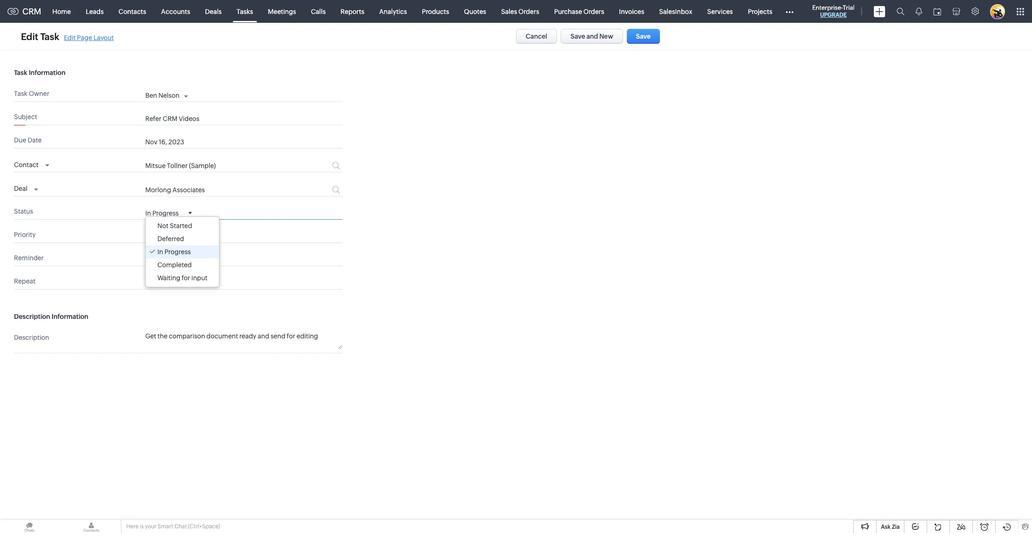 Task type: describe. For each thing, give the bounding box(es) containing it.
zia
[[892, 524, 900, 531]]

purchase orders
[[554, 8, 604, 15]]

projects link
[[741, 0, 780, 23]]

page
[[77, 34, 92, 41]]

subject
[[14, 113, 37, 121]]

input
[[192, 274, 207, 282]]

reports
[[341, 8, 364, 15]]

purchase
[[554, 8, 582, 15]]

calls link
[[304, 0, 333, 23]]

deferred
[[157, 235, 184, 243]]

tree containing not started
[[146, 217, 219, 287]]

deals link
[[198, 0, 229, 23]]

(ctrl+space)
[[188, 524, 220, 530]]

quotes link
[[457, 0, 494, 23]]

services link
[[700, 0, 741, 23]]

ben
[[145, 92, 157, 99]]

task information
[[14, 69, 65, 76]]

task for task owner
[[14, 90, 27, 97]]

home link
[[45, 0, 78, 23]]

products link
[[415, 0, 457, 23]]

waiting
[[157, 274, 180, 282]]

In Progress field
[[145, 209, 192, 217]]

is
[[140, 524, 144, 530]]

enterprise-
[[813, 4, 843, 11]]

waiting for input
[[157, 274, 207, 282]]

invoices
[[619, 8, 644, 15]]

ask
[[881, 524, 891, 531]]

here
[[126, 524, 139, 530]]

orders for sales orders
[[519, 8, 539, 15]]

signals image
[[916, 7, 922, 15]]

contacts image
[[62, 520, 121, 533]]

sales
[[501, 8, 517, 15]]

date
[[28, 137, 42, 144]]

edit task edit page layout
[[21, 31, 114, 42]]

repeat
[[14, 278, 35, 285]]

reminder
[[14, 254, 44, 262]]

1 vertical spatial progress
[[165, 248, 191, 256]]

completed
[[157, 261, 192, 269]]

here is your smart chat (ctrl+space)
[[126, 524, 220, 530]]

ben nelson
[[145, 92, 180, 99]]

edit page layout link
[[64, 34, 114, 41]]

sales orders link
[[494, 0, 547, 23]]

signals element
[[910, 0, 928, 23]]

in progress inside in progress field
[[145, 210, 179, 217]]

invoices link
[[612, 0, 652, 23]]

priority
[[14, 231, 36, 238]]

leads link
[[78, 0, 111, 23]]

progress inside field
[[152, 210, 179, 217]]

orders for purchase orders
[[584, 8, 604, 15]]

calendar image
[[934, 8, 942, 15]]

contact
[[14, 161, 38, 169]]

analytics
[[379, 8, 407, 15]]

deals
[[205, 8, 222, 15]]

Deal field
[[14, 182, 38, 194]]

sales orders
[[501, 8, 539, 15]]



Task type: locate. For each thing, give the bounding box(es) containing it.
1 horizontal spatial edit
[[64, 34, 76, 41]]

search image
[[897, 7, 905, 15]]

home
[[52, 8, 71, 15]]

owner
[[29, 90, 49, 97]]

orders right purchase
[[584, 8, 604, 15]]

1 vertical spatial in progress
[[157, 248, 191, 256]]

edit inside edit task edit page layout
[[64, 34, 76, 41]]

description down repeat
[[14, 313, 50, 320]]

edit left page
[[64, 34, 76, 41]]

edit down the crm
[[21, 31, 38, 42]]

profile element
[[985, 0, 1011, 23]]

calls
[[311, 8, 326, 15]]

nelson
[[158, 92, 180, 99]]

description for description
[[14, 334, 49, 341]]

information for description information
[[52, 313, 88, 320]]

in progress up not on the top left of page
[[145, 210, 179, 217]]

your
[[145, 524, 157, 530]]

description information
[[14, 313, 88, 320]]

profile image
[[990, 4, 1005, 19]]

2 description from the top
[[14, 334, 49, 341]]

Get the comparison document ready and send for editing text field
[[145, 332, 342, 349]]

task up task owner
[[14, 69, 27, 76]]

information
[[29, 69, 65, 76], [52, 313, 88, 320]]

enterprise-trial upgrade
[[813, 4, 855, 18]]

not
[[157, 222, 168, 230]]

information for task information
[[29, 69, 65, 76]]

1 description from the top
[[14, 313, 50, 320]]

products
[[422, 8, 449, 15]]

quotes
[[464, 8, 486, 15]]

None button
[[516, 29, 557, 44], [561, 29, 623, 44], [627, 29, 660, 44], [516, 29, 557, 44], [561, 29, 623, 44], [627, 29, 660, 44]]

task owner
[[14, 90, 49, 97]]

progress
[[152, 210, 179, 217], [165, 248, 191, 256]]

in progress up completed
[[157, 248, 191, 256]]

mmm d, yyyy text field
[[145, 138, 313, 146]]

trial
[[843, 4, 855, 11]]

create menu element
[[868, 0, 891, 23]]

salesinbox link
[[652, 0, 700, 23]]

chat
[[174, 524, 187, 530]]

for
[[182, 274, 190, 282]]

contacts
[[119, 8, 146, 15]]

1 vertical spatial task
[[14, 69, 27, 76]]

None text field
[[145, 115, 342, 123], [145, 162, 297, 170], [145, 115, 342, 123], [145, 162, 297, 170]]

layout
[[93, 34, 114, 41]]

0 vertical spatial in
[[145, 210, 151, 217]]

analytics link
[[372, 0, 415, 23]]

accounts
[[161, 8, 190, 15]]

1 vertical spatial in
[[157, 248, 163, 256]]

in progress
[[145, 210, 179, 217], [157, 248, 191, 256]]

ask zia
[[881, 524, 900, 531]]

meetings link
[[261, 0, 304, 23]]

Contact field
[[14, 159, 49, 170]]

0 horizontal spatial in
[[145, 210, 151, 217]]

0 vertical spatial in progress
[[145, 210, 179, 217]]

task
[[40, 31, 59, 42], [14, 69, 27, 76], [14, 90, 27, 97]]

crm
[[22, 7, 41, 16]]

in
[[145, 210, 151, 217], [157, 248, 163, 256]]

0 horizontal spatial orders
[[519, 8, 539, 15]]

0 vertical spatial task
[[40, 31, 59, 42]]

1 vertical spatial information
[[52, 313, 88, 320]]

description
[[14, 313, 50, 320], [14, 334, 49, 341]]

description down description information
[[14, 334, 49, 341]]

task left "owner"
[[14, 90, 27, 97]]

deal
[[14, 185, 27, 192]]

started
[[170, 222, 192, 230]]

projects
[[748, 8, 773, 15]]

0 horizontal spatial edit
[[21, 31, 38, 42]]

1 vertical spatial description
[[14, 334, 49, 341]]

chats image
[[0, 520, 59, 533]]

progress up not on the top left of page
[[152, 210, 179, 217]]

services
[[707, 8, 733, 15]]

tasks link
[[229, 0, 261, 23]]

create menu image
[[874, 6, 886, 17]]

tasks
[[237, 8, 253, 15]]

not started
[[157, 222, 192, 230]]

search element
[[891, 0, 910, 23]]

salesinbox
[[659, 8, 693, 15]]

1 horizontal spatial in
[[157, 248, 163, 256]]

purchase orders link
[[547, 0, 612, 23]]

accounts link
[[154, 0, 198, 23]]

orders right sales
[[519, 8, 539, 15]]

1 horizontal spatial orders
[[584, 8, 604, 15]]

0 vertical spatial information
[[29, 69, 65, 76]]

task for task information
[[14, 69, 27, 76]]

reports link
[[333, 0, 372, 23]]

leads
[[86, 8, 104, 15]]

crm link
[[7, 7, 41, 16]]

orders
[[519, 8, 539, 15], [584, 8, 604, 15]]

description for description information
[[14, 313, 50, 320]]

status
[[14, 208, 33, 215]]

Other Modules field
[[780, 4, 800, 19]]

due
[[14, 137, 26, 144]]

2 orders from the left
[[584, 8, 604, 15]]

smart
[[158, 524, 173, 530]]

tree
[[146, 217, 219, 287]]

1 orders from the left
[[519, 8, 539, 15]]

0 vertical spatial progress
[[152, 210, 179, 217]]

meetings
[[268, 8, 296, 15]]

edit
[[21, 31, 38, 42], [64, 34, 76, 41]]

in inside in progress field
[[145, 210, 151, 217]]

due date
[[14, 137, 42, 144]]

None text field
[[145, 186, 297, 194]]

0 vertical spatial description
[[14, 313, 50, 320]]

2 vertical spatial task
[[14, 90, 27, 97]]

contacts link
[[111, 0, 154, 23]]

task down home link
[[40, 31, 59, 42]]

upgrade
[[820, 12, 847, 18]]

progress up completed
[[165, 248, 191, 256]]



Task type: vqa. For each thing, say whether or not it's contained in the screenshot.
mmm d, yyyy text box's hh:mm a Text Box
no



